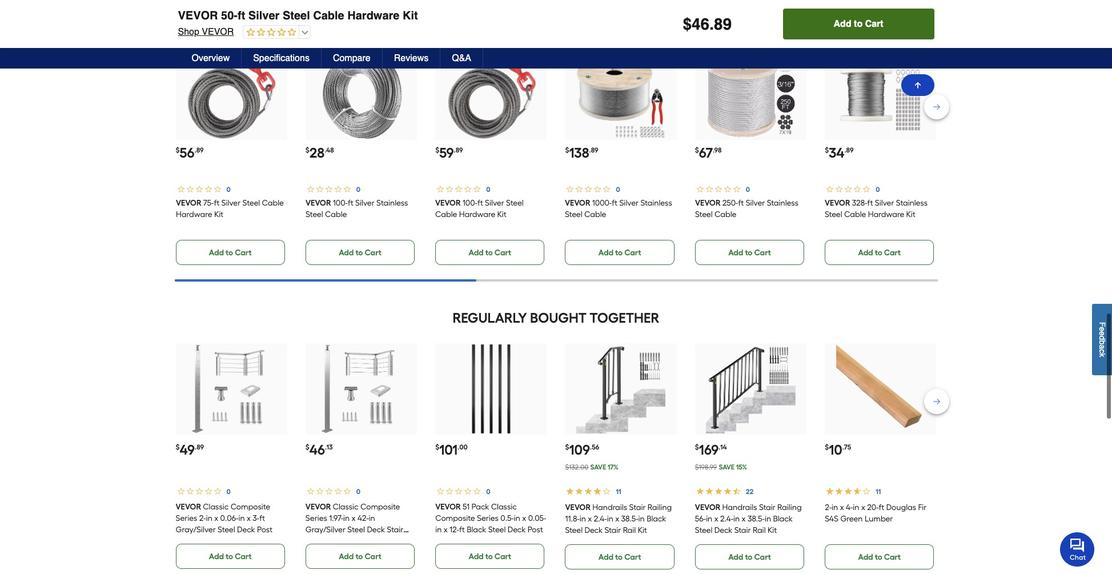 Task type: vqa. For each thing, say whether or not it's contained in the screenshot.
SAVE for 109
yes



Task type: locate. For each thing, give the bounding box(es) containing it.
add to cart link for 46
[[306, 544, 415, 569]]

2-
[[825, 503, 832, 512], [199, 514, 206, 523]]

kit inside handrails stair railing 56-in x 2.4-in x 38.5-in black steel deck stair rail kit
[[768, 526, 777, 535]]

2 save from the left
[[719, 463, 735, 471]]

kit
[[403, 9, 418, 22], [214, 210, 223, 219], [498, 210, 507, 219], [907, 210, 916, 219], [638, 526, 647, 535], [768, 526, 777, 535], [320, 536, 330, 546]]

100- for 59
[[463, 198, 478, 208]]

post
[[257, 525, 273, 535], [528, 525, 543, 535]]

2 series from the left
[[306, 514, 327, 523]]

0 horizontal spatial 2.4-
[[594, 514, 607, 524]]

add to cart inside add to cart button
[[834, 19, 884, 29]]

56 list item
[[176, 48, 287, 265]]

handrails for 109
[[593, 503, 628, 512]]

0 horizontal spatial series
[[176, 514, 197, 523]]

.89 for 49
[[195, 443, 204, 451]]

vevor inside the 138 list item
[[565, 198, 591, 208]]

1 100- from the left
[[333, 198, 348, 208]]

1 horizontal spatial railing
[[778, 503, 802, 512]]

save inside 169 list item
[[719, 463, 735, 471]]

$132.00
[[565, 463, 589, 471]]

classic up "1.97-"
[[333, 502, 359, 512]]

black for 109
[[647, 514, 666, 524]]

add inside 10 list item
[[859, 552, 874, 562]]

series left "1.97-"
[[306, 514, 327, 523]]

series down pack
[[477, 514, 499, 523]]

ft inside 1000-ft silver stainless steel cable
[[612, 198, 618, 208]]

add to cart link down '0.06-'
[[176, 544, 285, 569]]

.89 inside $ 56 .89
[[195, 146, 204, 154]]

cable for 250-ft silver stainless steel cable
[[715, 210, 737, 219]]

2 gray/silver from the left
[[306, 525, 346, 535]]

2.4-
[[594, 514, 607, 524], [721, 514, 734, 524]]

3 classic from the left
[[491, 502, 517, 512]]

2- left '0.06-'
[[199, 514, 206, 523]]

ft inside 75-ft silver steel cable hardware kit
[[214, 198, 219, 208]]

cable inside 250-ft silver stainless steel cable
[[715, 210, 737, 219]]

composite up 3- at the left of the page
[[231, 502, 270, 512]]

stainless inside 250-ft silver stainless steel cable
[[767, 198, 799, 208]]

$ 10 .75
[[825, 442, 852, 458]]

save
[[591, 463, 606, 471], [719, 463, 735, 471]]

to inside the 138 list item
[[615, 248, 623, 258]]

railing inside handrails stair railing 56-in x 2.4-in x 38.5-in black steel deck stair rail kit
[[778, 503, 802, 512]]

add to cart for 49
[[209, 552, 252, 562]]

add to cart for 34
[[859, 248, 901, 258]]

add to cart link inside 49 list item
[[176, 544, 285, 569]]

add to cart link inside 59 "list item"
[[436, 240, 545, 265]]

28 list item
[[306, 48, 417, 265]]

add inside button
[[834, 19, 852, 29]]

46
[[692, 15, 710, 33], [310, 442, 325, 458]]

vevor inside 28 list item
[[306, 198, 331, 208]]

add for 46
[[339, 552, 354, 562]]

e
[[1098, 327, 1107, 332], [1098, 332, 1107, 336]]

4 stainless from the left
[[897, 198, 928, 208]]

2 e from the top
[[1098, 332, 1107, 336]]

regularly bought together
[[453, 310, 660, 326]]

specifications
[[253, 53, 310, 63]]

f
[[1098, 322, 1107, 327]]

1 series from the left
[[176, 514, 197, 523]]

.89
[[195, 146, 204, 154], [454, 146, 463, 154], [589, 146, 599, 154], [845, 146, 854, 154], [195, 443, 204, 451]]

.89 for 56
[[195, 146, 204, 154]]

vevor 1000-ft silver stainless steel cable image
[[577, 49, 666, 139]]

10
[[829, 442, 843, 458]]

silver inside 1000-ft silver stainless steel cable
[[620, 198, 639, 208]]

75-ft silver steel cable hardware kit
[[176, 198, 284, 219]]

to inside the 101 list item
[[486, 552, 493, 562]]

add to cart for 59
[[469, 248, 512, 258]]

1 handrails from the left
[[593, 503, 628, 512]]

to for 67
[[745, 248, 753, 258]]

handrails inside handrails stair railing 56-in x 2.4-in x 38.5-in black steel deck stair rail kit
[[723, 503, 757, 512]]

0 horizontal spatial post
[[257, 525, 273, 535]]

composite inside classic composite series 2-in x 0.06-in x 3-ft gray/silver steel deck post
[[231, 502, 270, 512]]

1 vertical spatial 2-
[[199, 514, 206, 523]]

add to cart for 67
[[729, 248, 771, 258]]

$ for $ 56 .89
[[176, 146, 180, 154]]

:
[[249, 23, 251, 34]]

0 horizontal spatial 46
[[310, 442, 325, 458]]

1 stainless from the left
[[377, 198, 408, 208]]

stainless inside 100-ft silver stainless steel cable
[[377, 198, 408, 208]]

add to cart link for 49
[[176, 544, 285, 569]]

cart
[[866, 19, 884, 29], [235, 248, 252, 258], [365, 248, 382, 258], [495, 248, 512, 258], [625, 248, 641, 258], [755, 248, 771, 258], [884, 248, 901, 258], [235, 552, 252, 562], [365, 552, 382, 562], [495, 552, 512, 562], [625, 552, 641, 562], [755, 552, 771, 562], [884, 552, 901, 562]]

cart inside 56 list item
[[235, 248, 252, 258]]

1 horizontal spatial save
[[719, 463, 735, 471]]

stainless
[[377, 198, 408, 208], [641, 198, 673, 208], [767, 198, 799, 208], [897, 198, 928, 208]]

cart for 67
[[755, 248, 771, 258]]

rail
[[623, 526, 636, 535], [753, 526, 766, 535], [306, 536, 319, 546]]

add to cart link inside 34 list item
[[825, 240, 935, 265]]

hardware
[[348, 9, 400, 22], [176, 210, 212, 219], [459, 210, 496, 219], [868, 210, 905, 219]]

hardware inside '328-ft silver stainless steel cable hardware kit'
[[868, 210, 905, 219]]

vevor inside 56 list item
[[176, 198, 201, 208]]

fir
[[919, 503, 927, 512]]

viewed
[[283, 23, 310, 33]]

1 horizontal spatial handrails
[[723, 503, 757, 512]]

2 post from the left
[[528, 525, 543, 535]]

$ inside $ 138 .89
[[565, 146, 569, 154]]

silver
[[248, 9, 280, 22], [221, 198, 240, 208], [355, 198, 375, 208], [485, 198, 505, 208], [620, 198, 639, 208], [746, 198, 765, 208], [875, 198, 895, 208]]

28
[[310, 144, 325, 161]]

1 railing from the left
[[648, 503, 672, 512]]

to inside 59 "list item"
[[486, 248, 493, 258]]

add to cart inside 34 list item
[[859, 248, 901, 258]]

add to cart inside 10 list item
[[859, 552, 901, 562]]

add for 56
[[209, 248, 224, 258]]

.89 inside $ 59 .89
[[454, 146, 463, 154]]

silver inside '328-ft silver stainless steel cable hardware kit'
[[875, 198, 895, 208]]

shop vevor
[[178, 27, 234, 37]]

silver for 28
[[355, 198, 375, 208]]

$ inside $ 28 .48
[[306, 146, 310, 154]]

100- down $ 59 .89 at the top left of page
[[463, 198, 478, 208]]

2 horizontal spatial composite
[[436, 514, 475, 523]]

cable inside 1000-ft silver stainless steel cable
[[585, 210, 607, 219]]

black left 56-
[[647, 514, 666, 524]]

0 horizontal spatial 100-
[[333, 198, 348, 208]]

hardware inside 75-ft silver steel cable hardware kit
[[176, 210, 212, 219]]

1 horizontal spatial black
[[647, 514, 666, 524]]

black left s4s at right bottom
[[773, 514, 793, 524]]

$198.99
[[695, 463, 717, 471]]

$ inside $ 34 .89
[[825, 146, 829, 154]]

railing for 109
[[648, 503, 672, 512]]

0 horizontal spatial gray/silver
[[176, 525, 216, 535]]

cart inside 28 list item
[[365, 248, 382, 258]]

silver inside the 100-ft silver steel cable hardware kit
[[485, 198, 505, 208]]

like
[[198, 23, 211, 34]]

add to cart link down 'handrails stair railing 11.8-in x 2.4-in x 38.5-in black steel deck stair rail kit'
[[565, 544, 675, 570]]

.89 inside $ 49 .89
[[195, 443, 204, 451]]

109
[[569, 442, 590, 458]]

classic inside classic composite series 1.97-in x 42-in gray/silver steel deck stair rail kit
[[333, 502, 359, 512]]

$ inside $ 59 .89
[[436, 146, 440, 154]]

1 horizontal spatial post
[[528, 525, 543, 535]]

to for 138
[[615, 248, 623, 258]]

add to cart inside the 138 list item
[[599, 248, 641, 258]]

328-
[[852, 198, 868, 208]]

$ for $ 59 .89
[[436, 146, 440, 154]]

1 e from the top
[[1098, 327, 1107, 332]]

f e e d b a c k
[[1098, 322, 1107, 357]]

steel inside 100-ft silver stainless steel cable
[[306, 210, 323, 219]]

s4s
[[825, 514, 839, 524]]

hardware inside the 100-ft silver steel cable hardware kit
[[459, 210, 496, 219]]

to for 49
[[226, 552, 233, 562]]

post down '0.05-'
[[528, 525, 543, 535]]

0 vertical spatial 2-
[[825, 503, 832, 512]]

.56
[[590, 443, 600, 451]]

2 2.4- from the left
[[721, 514, 734, 524]]

cart for 28
[[365, 248, 382, 258]]

add to cart inside 28 list item
[[339, 248, 382, 258]]

1 horizontal spatial gray/silver
[[306, 525, 346, 535]]

$ for $ 138 .89
[[565, 146, 569, 154]]

vevor inside 46 list item
[[306, 502, 331, 512]]

2-in x 4-in x 20-ft douglas fir s4s green lumber link
[[825, 503, 927, 524]]

$ 101 .00
[[436, 442, 468, 458]]

2 stainless from the left
[[641, 198, 673, 208]]

2 horizontal spatial classic
[[491, 502, 517, 512]]

1 horizontal spatial rail
[[623, 526, 636, 535]]

1 save from the left
[[591, 463, 606, 471]]

0 horizontal spatial handrails
[[593, 503, 628, 512]]

add to cart link inside 10 list item
[[825, 544, 935, 570]]

1 horizontal spatial classic
[[333, 502, 359, 512]]

classic up 0.5-
[[491, 502, 517, 512]]

add to cart link inside 28 list item
[[306, 240, 415, 265]]

silver inside 75-ft silver steel cable hardware kit
[[221, 198, 240, 208]]

1 vertical spatial 46
[[310, 442, 325, 458]]

$ for $ 101 .00
[[436, 443, 440, 451]]

2 classic from the left
[[333, 502, 359, 512]]

vevor for 49
[[176, 502, 201, 512]]

e up b
[[1098, 332, 1107, 336]]

post inside 51 pack classic composite series 0.5-in x 0.05- in x 12-ft black steel deck post
[[528, 525, 543, 535]]

composite up 12-
[[436, 514, 475, 523]]

rail inside handrails stair railing 56-in x 2.4-in x 38.5-in black steel deck stair rail kit
[[753, 526, 766, 535]]

cart inside 46 list item
[[365, 552, 382, 562]]

add to cart link inside '67' list item
[[695, 240, 805, 265]]

add inside 46 list item
[[339, 552, 354, 562]]

0 horizontal spatial 38.5-
[[621, 514, 639, 524]]

add for 101
[[469, 552, 484, 562]]

2 horizontal spatial series
[[477, 514, 499, 523]]

add inside the 101 list item
[[469, 552, 484, 562]]

gray/silver inside classic composite series 2-in x 0.06-in x 3-ft gray/silver steel deck post
[[176, 525, 216, 535]]

1 horizontal spatial 2.4-
[[721, 514, 734, 524]]

2 100- from the left
[[463, 198, 478, 208]]

steel inside 250-ft silver stainless steel cable
[[695, 210, 713, 219]]

add to cart link
[[176, 240, 285, 265], [306, 240, 415, 265], [436, 240, 545, 265], [565, 240, 675, 265], [695, 240, 805, 265], [825, 240, 935, 265], [176, 544, 285, 569], [306, 544, 415, 569], [436, 544, 545, 569], [565, 544, 675, 570], [695, 544, 805, 570], [825, 544, 935, 570]]

add to cart for 10
[[859, 552, 901, 562]]

1 horizontal spatial 38.5-
[[748, 514, 765, 524]]

cart inside 109 list item
[[625, 552, 641, 562]]

add to cart link inside 56 list item
[[176, 240, 285, 265]]

cable inside 75-ft silver steel cable hardware kit
[[262, 198, 284, 208]]

cart for 49
[[235, 552, 252, 562]]

$ inside $ 101 .00
[[436, 443, 440, 451]]

34 list item
[[825, 48, 937, 265]]

to for 101
[[486, 552, 493, 562]]

1 horizontal spatial series
[[306, 514, 327, 523]]

0 horizontal spatial classic
[[203, 502, 229, 512]]

$ for $ 28 .48
[[306, 146, 310, 154]]

railing inside 'handrails stair railing 11.8-in x 2.4-in x 38.5-in black steel deck stair rail kit'
[[648, 503, 672, 512]]

$ for $ 46 . 89
[[683, 15, 692, 33]]

add to cart link down '328-ft silver stainless steel cable hardware kit'
[[825, 240, 935, 265]]

add for 59
[[469, 248, 484, 258]]

0 vertical spatial 46
[[692, 15, 710, 33]]

vevor inside 49 list item
[[176, 502, 201, 512]]

classic up '0.06-'
[[203, 502, 229, 512]]

stainless for 34
[[897, 198, 928, 208]]

black right 12-
[[467, 525, 486, 535]]

3 stainless from the left
[[767, 198, 799, 208]]

add to cart link down 100-ft silver stainless steel cable
[[306, 240, 415, 265]]

to inside 46 list item
[[356, 552, 363, 562]]

cart inside 10 list item
[[884, 552, 901, 562]]

silver for 138
[[620, 198, 639, 208]]

deck for handrails stair railing 11.8-in x 2.4-in x 38.5-in black steel deck stair rail kit
[[585, 526, 603, 535]]

d
[[1098, 336, 1107, 341]]

1 gray/silver from the left
[[176, 525, 216, 535]]

kit inside classic composite series 1.97-in x 42-in gray/silver steel deck stair rail kit
[[320, 536, 330, 546]]

2 horizontal spatial black
[[773, 514, 793, 524]]

4-
[[846, 503, 853, 512]]

.89 inside $ 138 .89
[[589, 146, 599, 154]]

add to cart link down 1000-ft silver stainless steel cable
[[565, 240, 675, 265]]

46 inside list item
[[310, 442, 325, 458]]

vevor for 101
[[436, 502, 461, 512]]

steel
[[283, 9, 310, 22], [242, 198, 260, 208], [506, 198, 524, 208], [306, 210, 323, 219], [565, 210, 583, 219], [695, 210, 713, 219], [825, 210, 843, 219], [218, 525, 235, 535], [348, 525, 365, 535], [488, 525, 506, 535], [565, 526, 583, 535], [695, 526, 713, 535]]

1 horizontal spatial composite
[[361, 502, 400, 512]]

reviews
[[394, 53, 429, 63]]

save left 15%
[[719, 463, 735, 471]]

black inside 'handrails stair railing 11.8-in x 2.4-in x 38.5-in black steel deck stair rail kit'
[[647, 514, 666, 524]]

to inside 34 list item
[[875, 248, 883, 258]]

q&a
[[452, 53, 471, 63]]

$ 56 .89
[[176, 144, 204, 161]]

2- inside 2-in x 4-in x 20-ft douglas fir s4s green lumber
[[825, 503, 832, 512]]

add to cart link for 10
[[825, 544, 935, 570]]

169 list item
[[695, 343, 807, 570]]

f e e d b a c k button
[[1093, 304, 1113, 376]]

2 horizontal spatial rail
[[753, 526, 766, 535]]

x
[[840, 503, 844, 512], [862, 503, 866, 512], [214, 514, 218, 523], [247, 514, 251, 523], [352, 514, 356, 523], [522, 514, 526, 523], [588, 514, 592, 524], [616, 514, 620, 524], [715, 514, 719, 524], [742, 514, 746, 524], [444, 525, 448, 535]]

2 railing from the left
[[778, 503, 802, 512]]

100- inside the 100-ft silver steel cable hardware kit
[[463, 198, 478, 208]]

add to cart link down handrails stair railing 56-in x 2.4-in x 38.5-in black steel deck stair rail kit on the right bottom of page
[[695, 544, 805, 570]]

vevor 328-ft silver stainless steel cable hardware kit image
[[836, 49, 926, 139]]

$ for $ 49 .89
[[176, 443, 180, 451]]

post down 3- at the left of the page
[[257, 525, 273, 535]]

cart inside 59 "list item"
[[495, 248, 512, 258]]

vevor for 138
[[565, 198, 591, 208]]

0.5-
[[501, 514, 514, 523]]

ft inside 51 pack classic composite series 0.5-in x 0.05- in x 12-ft black steel deck post
[[459, 525, 465, 535]]

$ 138 .89
[[565, 144, 599, 161]]

cable inside '328-ft silver stainless steel cable hardware kit'
[[845, 210, 867, 219]]

shop
[[178, 27, 199, 37]]

0 horizontal spatial rail
[[306, 536, 319, 546]]

cable
[[313, 9, 344, 22], [262, 198, 284, 208], [325, 210, 347, 219], [436, 210, 457, 219], [585, 210, 607, 219], [715, 210, 737, 219], [845, 210, 867, 219]]

add to cart link down '42-'
[[306, 544, 415, 569]]

vevor classic composite series 2-in x 0.06-in x 3-ft gray/silver steel deck post image
[[187, 344, 276, 434]]

deck for classic composite series 2-in x 0.06-in x 3-ft gray/silver steel deck post
[[237, 525, 255, 535]]

0 horizontal spatial save
[[591, 463, 606, 471]]

1 38.5- from the left
[[621, 514, 639, 524]]

2.4- right 11.8-
[[594, 514, 607, 524]]

handrails down 15%
[[723, 503, 757, 512]]

vevor inside the 101 list item
[[436, 502, 461, 512]]

add to cart link down 75-ft silver steel cable hardware kit
[[176, 240, 285, 265]]

.89 for 59
[[454, 146, 463, 154]]

$198.99 save 15%
[[695, 463, 747, 471]]

3 series from the left
[[477, 514, 499, 523]]

250-
[[723, 198, 738, 208]]

add to cart link down 51 pack classic composite series 0.5-in x 0.05- in x 12-ft black steel deck post
[[436, 544, 545, 569]]

add to cart link down the 100-ft silver steel cable hardware kit
[[436, 240, 545, 265]]

regularly bought together heading
[[175, 307, 938, 330]]

vevor 100-ft silver steel cable hardware kit image
[[447, 49, 536, 139]]

cable inside 100-ft silver stainless steel cable
[[325, 210, 347, 219]]

0 horizontal spatial composite
[[231, 502, 270, 512]]

11.8-
[[565, 514, 580, 524]]

1 2.4- from the left
[[594, 514, 607, 524]]

b
[[1098, 341, 1107, 345]]

15%
[[736, 463, 747, 471]]

0 horizontal spatial black
[[467, 525, 486, 535]]

1 horizontal spatial 100-
[[463, 198, 478, 208]]

most
[[263, 23, 281, 33]]

2 38.5- from the left
[[748, 514, 765, 524]]

e up d
[[1098, 327, 1107, 332]]

add
[[834, 19, 852, 29], [209, 248, 224, 258], [339, 248, 354, 258], [469, 248, 484, 258], [599, 248, 614, 258], [729, 248, 744, 258], [859, 248, 874, 258], [209, 552, 224, 562], [339, 552, 354, 562], [469, 552, 484, 562], [599, 552, 614, 562], [729, 552, 744, 562], [859, 552, 874, 562]]

cable for 328-ft silver stainless steel cable hardware kit
[[845, 210, 867, 219]]

1000-ft silver stainless steel cable
[[565, 198, 673, 219]]

0 horizontal spatial railing
[[648, 503, 672, 512]]

chat invite button image
[[1061, 532, 1095, 567]]

$ for $ 109 .56
[[565, 443, 569, 451]]

to for 34
[[875, 248, 883, 258]]

kit inside the 100-ft silver steel cable hardware kit
[[498, 210, 507, 219]]

steel inside 51 pack classic composite series 0.5-in x 0.05- in x 12-ft black steel deck post
[[488, 525, 506, 535]]

add to cart for 28
[[339, 248, 382, 258]]

vevor 250-ft silver stainless steel cable image
[[706, 49, 796, 139]]

add inside 109 list item
[[599, 552, 614, 562]]

0.05-
[[528, 514, 547, 523]]

steel inside classic composite series 2-in x 0.06-in x 3-ft gray/silver steel deck post
[[218, 525, 235, 535]]

composite
[[231, 502, 270, 512], [361, 502, 400, 512], [436, 514, 475, 523]]

series left '0.06-'
[[176, 514, 197, 523]]

vevor inside 109 list item
[[565, 503, 591, 512]]

10 list item
[[825, 343, 937, 570]]

$ 67 .98
[[695, 144, 722, 161]]

38.5- inside 'handrails stair railing 11.8-in x 2.4-in x 38.5-in black steel deck stair rail kit'
[[621, 514, 639, 524]]

vevor handrails stair railing 11.8-in x 2.4-in x 38.5-in black steel deck stair rail kit image
[[577, 344, 666, 434]]

save for 169
[[719, 463, 735, 471]]

add for 49
[[209, 552, 224, 562]]

save left the 17%
[[591, 463, 606, 471]]

$ for $ 169 .14
[[695, 443, 699, 451]]

stainless for 67
[[767, 198, 799, 208]]

deck
[[237, 525, 255, 535], [367, 525, 385, 535], [508, 525, 526, 535], [585, 526, 603, 535], [715, 526, 733, 535]]

classic for 46
[[333, 502, 359, 512]]

add to cart link down lumber
[[825, 544, 935, 570]]

add for 34
[[859, 248, 874, 258]]

vevor
[[178, 9, 218, 22], [202, 27, 234, 37], [176, 198, 201, 208], [306, 198, 331, 208], [436, 198, 461, 208], [565, 198, 591, 208], [695, 198, 721, 208], [825, 198, 851, 208], [176, 502, 201, 512], [306, 502, 331, 512], [436, 502, 461, 512], [565, 503, 591, 512], [695, 503, 721, 512]]

1 classic from the left
[[203, 502, 229, 512]]

to inside 10 list item
[[875, 552, 883, 562]]

deck inside classic composite series 2-in x 0.06-in x 3-ft gray/silver steel deck post
[[237, 525, 255, 535]]

.89 for 138
[[589, 146, 599, 154]]

composite up '42-'
[[361, 502, 400, 512]]

169
[[699, 442, 719, 458]]

in
[[832, 503, 838, 512], [853, 503, 860, 512], [206, 514, 213, 523], [239, 514, 245, 523], [343, 514, 350, 523], [369, 514, 375, 523], [514, 514, 521, 523], [580, 514, 586, 524], [607, 514, 614, 524], [639, 514, 645, 524], [706, 514, 713, 524], [734, 514, 740, 524], [765, 514, 772, 524], [436, 525, 442, 535]]

100-ft silver stainless steel cable
[[306, 198, 408, 219]]

rail for 109
[[623, 526, 636, 535]]

49 list item
[[176, 343, 287, 569]]

add to cart link down 250-ft silver stainless steel cable
[[695, 240, 805, 265]]

add to cart link inside 109 list item
[[565, 544, 675, 570]]

1 post from the left
[[257, 525, 273, 535]]

1 horizontal spatial 2-
[[825, 503, 832, 512]]

stainless inside 1000-ft silver stainless steel cable
[[641, 198, 673, 208]]

2- up s4s at right bottom
[[825, 503, 832, 512]]

1 horizontal spatial 46
[[692, 15, 710, 33]]

silver inside 100-ft silver stainless steel cable
[[355, 198, 375, 208]]

2 handrails from the left
[[723, 503, 757, 512]]

2.4- right 56-
[[721, 514, 734, 524]]

series for 49
[[176, 514, 197, 523]]

classic inside classic composite series 2-in x 0.06-in x 3-ft gray/silver steel deck post
[[203, 502, 229, 512]]

steel inside the 100-ft silver steel cable hardware kit
[[506, 198, 524, 208]]

100-
[[333, 198, 348, 208], [463, 198, 478, 208]]

46 for .
[[692, 15, 710, 33]]

0 horizontal spatial 2-
[[199, 514, 206, 523]]

100- down '.48'
[[333, 198, 348, 208]]

handrails down the 17%
[[593, 503, 628, 512]]



Task type: describe. For each thing, give the bounding box(es) containing it.
138
[[569, 144, 589, 161]]

vevor 51 pack classic composite series 0.5-in x 0.05-in x 12-ft black steel deck post image
[[447, 344, 536, 434]]

to for 10
[[875, 552, 883, 562]]

stair inside classic composite series 1.97-in x 42-in gray/silver steel deck stair rail kit
[[387, 525, 404, 535]]

composite for 49
[[231, 502, 270, 512]]

add for 10
[[859, 552, 874, 562]]

add to cart button
[[783, 9, 935, 39]]

to inside button
[[854, 19, 863, 29]]

classic composite series 2-in x 0.06-in x 3-ft gray/silver steel deck post
[[176, 502, 273, 535]]

17%
[[608, 463, 619, 471]]

deck inside 51 pack classic composite series 0.5-in x 0.05- in x 12-ft black steel deck post
[[508, 525, 526, 535]]

classic composite series 1.97-in x 42-in gray/silver steel deck stair rail kit
[[306, 502, 404, 546]]

cable for 1000-ft silver stainless steel cable
[[585, 210, 607, 219]]

more
[[175, 23, 196, 34]]

add for 67
[[729, 248, 744, 258]]

this
[[214, 23, 228, 34]]

cart for 101
[[495, 552, 512, 562]]

cable for vevor 50-ft silver steel cable hardware kit
[[313, 9, 344, 22]]

steel inside '328-ft silver stainless steel cable hardware kit'
[[825, 210, 843, 219]]

to for 28
[[356, 248, 363, 258]]

34
[[829, 144, 845, 161]]

cable for 100-ft silver stainless steel cable
[[325, 210, 347, 219]]

56-
[[695, 514, 706, 524]]

q&a button
[[441, 48, 483, 69]]

add to cart for 138
[[599, 248, 641, 258]]

46 for .13
[[310, 442, 325, 458]]

vevor 75-ft silver steel cable hardware kit image
[[187, 49, 276, 139]]

.98
[[713, 146, 722, 154]]

100-ft silver steel cable hardware kit
[[436, 198, 524, 219]]

vevor for 56
[[176, 198, 201, 208]]

vevor for 59
[[436, 198, 461, 208]]

49
[[180, 442, 195, 458]]

lumber
[[865, 514, 893, 524]]

add for 138
[[599, 248, 614, 258]]

add to cart link for 34
[[825, 240, 935, 265]]

$ 28 .48
[[306, 144, 334, 161]]

67
[[699, 144, 713, 161]]

rail inside classic composite series 1.97-in x 42-in gray/silver steel deck stair rail kit
[[306, 536, 319, 546]]

20-
[[868, 503, 879, 512]]

cart for 56
[[235, 248, 252, 258]]

silver for 34
[[875, 198, 895, 208]]

k
[[1098, 353, 1107, 357]]

51
[[463, 502, 470, 512]]

silver for 56
[[221, 198, 240, 208]]

add to cart link for 67
[[695, 240, 805, 265]]

douglas
[[887, 503, 917, 512]]

handrails stair railing 56-in x 2.4-in x 38.5-in black steel deck stair rail kit
[[695, 503, 802, 535]]

38.5- for 109
[[621, 514, 639, 524]]

vevor classic composite series 1.97-in x 42-in gray/silver steel deck stair rail kit image
[[317, 344, 406, 434]]

steel inside 1000-ft silver stainless steel cable
[[565, 210, 583, 219]]

add to cart link for 138
[[565, 240, 675, 265]]

38.5- for 169
[[748, 514, 765, 524]]

stainless for 138
[[641, 198, 673, 208]]

$132.00 save 17%
[[565, 463, 619, 471]]

zero stars image
[[244, 27, 297, 38]]

bought
[[530, 310, 587, 326]]

cart for 138
[[625, 248, 641, 258]]

a
[[1098, 345, 1107, 349]]

steel inside handrails stair railing 56-in x 2.4-in x 38.5-in black steel deck stair rail kit
[[695, 526, 713, 535]]

kit inside '328-ft silver stainless steel cable hardware kit'
[[907, 210, 916, 219]]

vevor 100-ft silver stainless steel cable image
[[317, 49, 406, 139]]

67 list item
[[695, 48, 807, 265]]

deck for handrails stair railing 56-in x 2.4-in x 38.5-in black steel deck stair rail kit
[[715, 526, 733, 535]]

$ for $ 34 .89
[[825, 146, 829, 154]]

steel inside 75-ft silver steel cable hardware kit
[[242, 198, 260, 208]]

46 list item
[[306, 343, 417, 569]]

ft inside the 100-ft silver steel cable hardware kit
[[478, 198, 483, 208]]

.
[[710, 15, 714, 33]]

handrails stair railing 11.8-in x 2.4-in x 38.5-in black steel deck stair rail kit
[[565, 503, 672, 535]]

2.4- for 109
[[594, 514, 607, 524]]

to for 46
[[356, 552, 363, 562]]

1000-
[[593, 198, 612, 208]]

12-
[[450, 525, 459, 535]]

328-ft silver stainless steel cable hardware kit
[[825, 198, 928, 219]]

to for 56
[[226, 248, 233, 258]]

add for 28
[[339, 248, 354, 258]]

composite inside 51 pack classic composite series 0.5-in x 0.05- in x 12-ft black steel deck post
[[436, 514, 475, 523]]

regularly
[[453, 310, 527, 326]]

vevor handrails stair railing 56-in x 2.4-in x 38.5-in black steel deck stair rail kit image
[[706, 344, 796, 434]]

arrow up image
[[913, 81, 923, 90]]

75-
[[203, 198, 214, 208]]

.75
[[843, 443, 852, 451]]

overview button
[[180, 48, 242, 69]]

add to cart inside 169 list item
[[729, 552, 771, 562]]

add to cart link for 28
[[306, 240, 415, 265]]

cart inside button
[[866, 19, 884, 29]]

.89 for 34
[[845, 146, 854, 154]]

stainless for 28
[[377, 198, 408, 208]]

post inside classic composite series 2-in x 0.06-in x 3-ft gray/silver steel deck post
[[257, 525, 273, 535]]

cart for 10
[[884, 552, 901, 562]]

black inside 51 pack classic composite series 0.5-in x 0.05- in x 12-ft black steel deck post
[[467, 525, 486, 535]]

series for 46
[[306, 514, 327, 523]]

50-
[[221, 9, 238, 22]]

steel inside classic composite series 1.97-in x 42-in gray/silver steel deck stair rail kit
[[348, 525, 365, 535]]

.00
[[458, 443, 468, 451]]

gray/silver inside classic composite series 1.97-in x 42-in gray/silver steel deck stair rail kit
[[306, 525, 346, 535]]

overview
[[192, 53, 230, 63]]

add inside 169 list item
[[729, 552, 744, 562]]

56
[[180, 144, 195, 161]]

undefined 2-in x 4-in x 20-ft douglas fir s4s green lumber image
[[836, 344, 926, 434]]

deck inside classic composite series 1.97-in x 42-in gray/silver steel deck stair rail kit
[[367, 525, 385, 535]]

to for 59
[[486, 248, 493, 258]]

vevor for 67
[[695, 198, 721, 208]]

classic for 49
[[203, 502, 229, 512]]

.14
[[719, 443, 727, 451]]

add to cart inside 109 list item
[[599, 552, 641, 562]]

c
[[1098, 349, 1107, 353]]

51 pack classic composite series 0.5-in x 0.05- in x 12-ft black steel deck post
[[436, 502, 547, 535]]

silver for 67
[[746, 198, 765, 208]]

$ 49 .89
[[176, 442, 204, 458]]

cart inside 169 list item
[[755, 552, 771, 562]]

cart for 34
[[884, 248, 901, 258]]

rail for 169
[[753, 526, 766, 535]]

handrails for 169
[[723, 503, 757, 512]]

42-
[[358, 514, 369, 523]]

vevor 50-ft silver steel cable hardware kit
[[178, 9, 418, 22]]

0.06-
[[220, 514, 239, 523]]

250-ft silver stainless steel cable
[[695, 198, 799, 219]]

vevor inside 169 list item
[[695, 503, 721, 512]]

2- inside classic composite series 2-in x 0.06-in x 3-ft gray/silver steel deck post
[[199, 514, 206, 523]]

composite for 46
[[361, 502, 400, 512]]

steel inside 'handrails stair railing 11.8-in x 2.4-in x 38.5-in black steel deck stair rail kit'
[[565, 526, 583, 535]]

to inside 169 list item
[[745, 552, 753, 562]]

101 list item
[[436, 343, 547, 569]]

silver for 59
[[485, 198, 505, 208]]

vevor for 46
[[306, 502, 331, 512]]

89
[[714, 15, 732, 33]]

$ 46 . 89
[[683, 15, 732, 33]]

138 list item
[[565, 48, 677, 265]]

$ for $ 46 .13
[[306, 443, 310, 451]]

add to cart link for 101
[[436, 544, 545, 569]]

$ 34 .89
[[825, 144, 854, 161]]

2-in x 4-in x 20-ft douglas fir s4s green lumber
[[825, 503, 927, 524]]

add to cart for 56
[[209, 248, 252, 258]]

$ for $ 67 .98
[[695, 146, 699, 154]]

black for 169
[[773, 514, 793, 524]]

more like this item :
[[175, 23, 251, 34]]

most viewed
[[263, 23, 310, 33]]

ft inside 100-ft silver stainless steel cable
[[348, 198, 353, 208]]

100- for 28
[[333, 198, 348, 208]]

ft inside 250-ft silver stainless steel cable
[[738, 198, 744, 208]]

kit inside 'handrails stair railing 11.8-in x 2.4-in x 38.5-in black steel deck stair rail kit'
[[638, 526, 647, 535]]

green
[[841, 514, 863, 524]]

$ 169 .14
[[695, 442, 727, 458]]

classic inside 51 pack classic composite series 0.5-in x 0.05- in x 12-ft black steel deck post
[[491, 502, 517, 512]]

series inside 51 pack classic composite series 0.5-in x 0.05- in x 12-ft black steel deck post
[[477, 514, 499, 523]]

2.4- for 169
[[721, 514, 734, 524]]

together
[[590, 310, 660, 326]]

cart for 59
[[495, 248, 512, 258]]

kit inside 75-ft silver steel cable hardware kit
[[214, 210, 223, 219]]

ft inside '328-ft silver stainless steel cable hardware kit'
[[868, 198, 873, 208]]

ft inside 2-in x 4-in x 20-ft douglas fir s4s green lumber
[[879, 503, 885, 512]]

compare
[[333, 53, 371, 63]]

cable inside the 100-ft silver steel cable hardware kit
[[436, 210, 457, 219]]

item
[[230, 23, 249, 34]]

add to cart for 101
[[469, 552, 512, 562]]

vevor for 34
[[825, 198, 851, 208]]

$ 59 .89
[[436, 144, 463, 161]]

compare button
[[322, 48, 383, 69]]

.13
[[325, 443, 333, 451]]

add to cart for 46
[[339, 552, 382, 562]]

x inside classic composite series 1.97-in x 42-in gray/silver steel deck stair rail kit
[[352, 514, 356, 523]]

railing for 169
[[778, 503, 802, 512]]

109 list item
[[565, 343, 677, 570]]

reviews button
[[383, 48, 441, 69]]

add to cart link for 56
[[176, 240, 285, 265]]

3-
[[253, 514, 260, 523]]

add to cart link for 59
[[436, 240, 545, 265]]

pack
[[472, 502, 489, 512]]

$ 46 .13
[[306, 442, 333, 458]]

1.97-
[[329, 514, 343, 523]]

cart for 46
[[365, 552, 382, 562]]

.48
[[325, 146, 334, 154]]

specifications button
[[242, 48, 322, 69]]

59
[[440, 144, 454, 161]]

$ for $ 10 .75
[[825, 443, 829, 451]]

59 list item
[[436, 48, 547, 265]]

to inside 109 list item
[[615, 552, 623, 562]]

ft inside classic composite series 2-in x 0.06-in x 3-ft gray/silver steel deck post
[[260, 514, 265, 523]]

add to cart link inside 169 list item
[[695, 544, 805, 570]]



